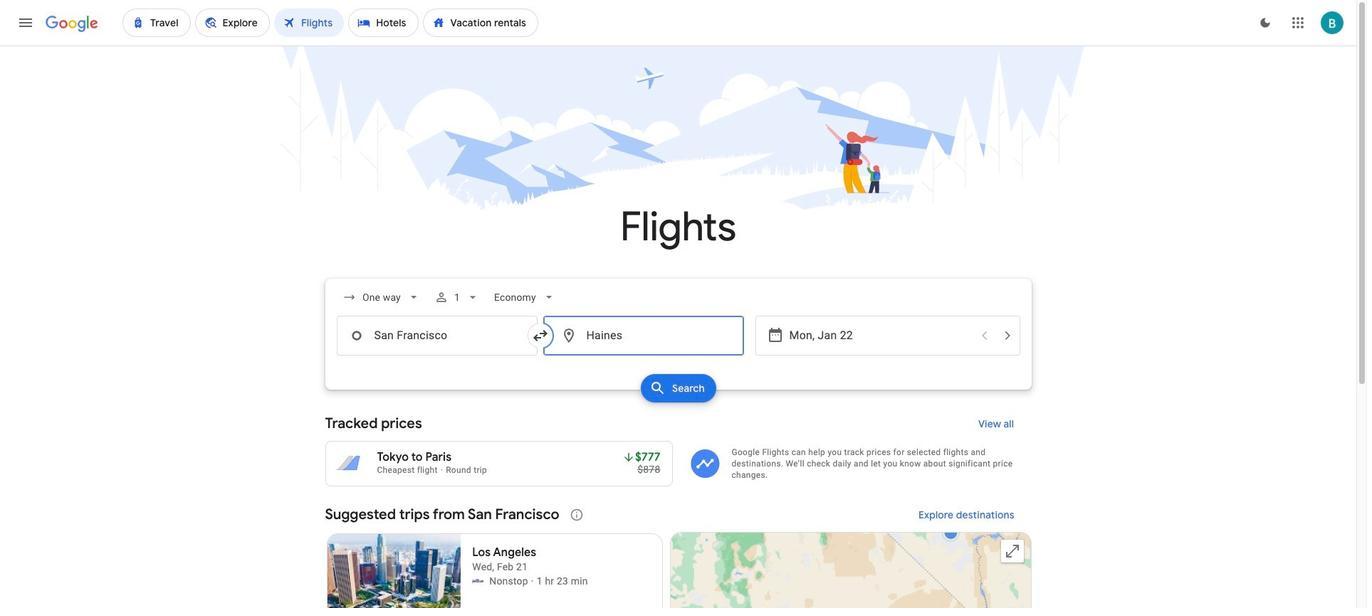 Task type: vqa. For each thing, say whether or not it's contained in the screenshot.
first Performing from the bottom
no



Task type: locate. For each thing, give the bounding box(es) containing it.
none text field inside the flight search field
[[337, 316, 537, 356]]

 image
[[531, 575, 534, 589]]

 image
[[441, 466, 443, 476]]

None field
[[337, 285, 426, 311], [489, 285, 562, 311], [337, 285, 426, 311], [489, 285, 562, 311]]

tracked prices region
[[325, 407, 1032, 487]]

777 US dollars text field
[[635, 451, 661, 465]]

Departure text field
[[789, 317, 972, 355]]

None text field
[[543, 316, 744, 356]]

878 US dollars text field
[[638, 464, 661, 476]]

None text field
[[337, 316, 537, 356]]



Task type: describe. For each thing, give the bounding box(es) containing it.
Flight search field
[[314, 279, 1043, 407]]

change appearance image
[[1248, 6, 1283, 40]]

swap origin and destination. image
[[532, 328, 549, 345]]

 image inside 'tracked prices' region
[[441, 466, 443, 476]]

suggested trips from san francisco region
[[325, 499, 1032, 609]]

jetblue image
[[472, 576, 484, 588]]

main menu image
[[17, 14, 34, 31]]



